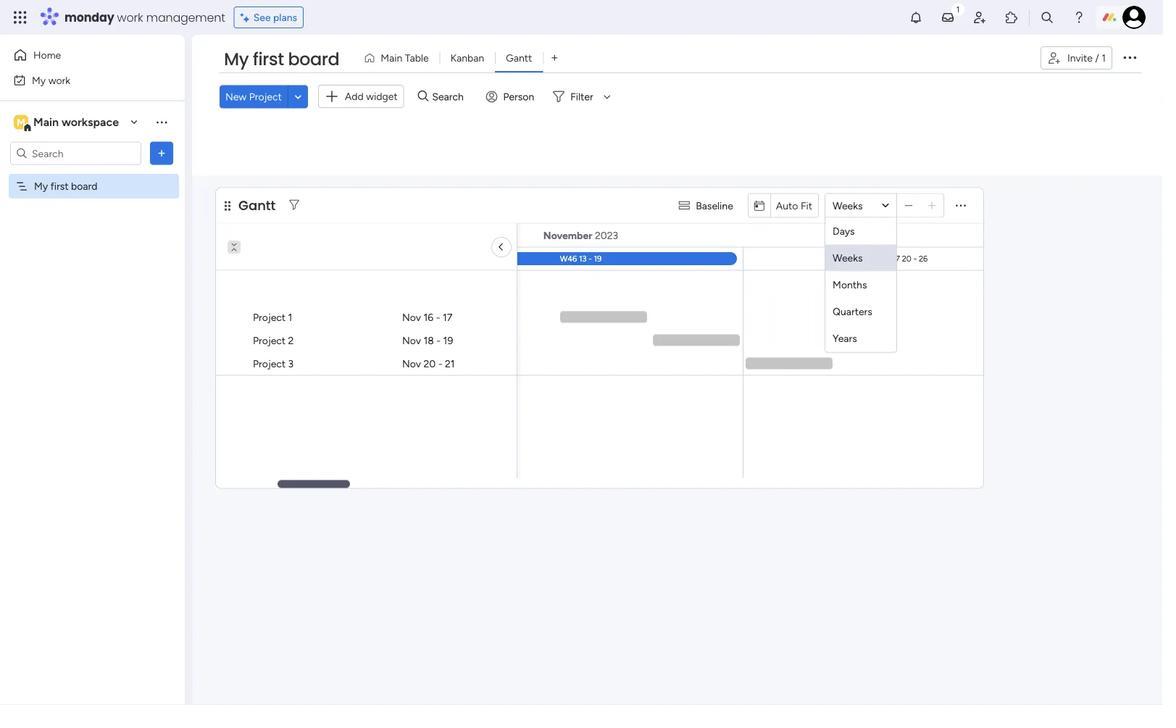 Task type: describe. For each thing, give the bounding box(es) containing it.
v2 search image
[[418, 88, 429, 105]]

- for w45   6 - 12
[[263, 254, 266, 264]]

workspace image
[[14, 114, 28, 130]]

w47   20 - 26
[[883, 254, 928, 264]]

kanban
[[451, 52, 484, 64]]

home
[[33, 49, 61, 61]]

work for monday
[[117, 9, 143, 25]]

16
[[424, 311, 434, 323]]

baseline
[[696, 199, 733, 212]]

12
[[268, 254, 276, 264]]

main table
[[381, 52, 429, 64]]

kanban button
[[440, 46, 495, 70]]

v2 minus image
[[905, 200, 913, 211]]

help image
[[1072, 10, 1086, 25]]

see plans button
[[234, 7, 304, 28]]

add widget button
[[318, 85, 404, 108]]

none field inside gantt main content
[[826, 194, 840, 217]]

more dots image
[[956, 200, 966, 211]]

my work
[[32, 74, 70, 86]]

- for nov 20 - 21
[[438, 357, 443, 370]]

add
[[345, 90, 364, 103]]

1 image
[[952, 1, 965, 17]]

nov for nov 16 - 17
[[402, 311, 421, 323]]

apps image
[[1005, 10, 1019, 25]]

w45   6 - 12
[[237, 254, 276, 264]]

filter button
[[547, 85, 616, 108]]

project 2
[[253, 334, 294, 346]]

workspace options image
[[154, 115, 169, 129]]

20 for w47
[[902, 254, 912, 264]]

13
[[579, 254, 587, 264]]

nov 18 - 19
[[402, 334, 453, 346]]

v2 today image
[[754, 200, 765, 211]]

first inside field
[[253, 47, 284, 71]]

invite
[[1068, 52, 1093, 64]]

my first board list box
[[0, 171, 185, 394]]

v2 collapse up image
[[228, 246, 241, 255]]

november 2023
[[543, 229, 618, 241]]

nov 20 - 21
[[402, 357, 455, 370]]

filter
[[571, 90, 593, 103]]

years
[[833, 332, 857, 345]]

2
[[288, 334, 294, 346]]

- for nov 16 - 17
[[436, 311, 440, 323]]

person
[[503, 90, 534, 103]]

add widget
[[345, 90, 398, 103]]

monday work management
[[65, 9, 225, 25]]

- for w46   13 - 19
[[589, 254, 592, 264]]

months
[[833, 279, 867, 291]]

Search field
[[429, 86, 472, 107]]

w45
[[237, 254, 254, 264]]

table
[[405, 52, 429, 64]]

v2 collapse down image
[[228, 236, 241, 245]]

2023
[[595, 229, 618, 241]]

dapulse drag handle 3 image
[[225, 200, 230, 211]]

days
[[833, 225, 855, 237]]

19 for w46   13 - 19
[[594, 254, 602, 264]]

gantt button
[[495, 46, 543, 70]]

angle right image
[[500, 241, 503, 254]]

project for project 3
[[253, 357, 286, 370]]

auto fit
[[776, 199, 813, 212]]

v2 funnel image
[[289, 200, 299, 211]]

19 for nov 18 - 19
[[443, 334, 453, 346]]

m
[[17, 116, 25, 128]]

search everything image
[[1040, 10, 1055, 25]]

1 inside gantt main content
[[288, 311, 292, 323]]

person button
[[480, 85, 543, 108]]

widget
[[366, 90, 398, 103]]

arrow down image
[[598, 88, 616, 105]]

see
[[253, 11, 271, 24]]



Task type: vqa. For each thing, say whether or not it's contained in the screenshot.
W45
yes



Task type: locate. For each thing, give the bounding box(es) containing it.
workspace
[[62, 115, 119, 129]]

- left 26
[[914, 254, 917, 264]]

1 vertical spatial board
[[71, 180, 97, 192]]

gantt inside main content
[[238, 196, 276, 215]]

main workspace
[[33, 115, 119, 129]]

project inside button
[[249, 90, 282, 103]]

project left 3
[[253, 357, 286, 370]]

nov for nov 18 - 19
[[402, 334, 421, 346]]

john smith image
[[1123, 6, 1146, 29]]

0 vertical spatial gantt
[[506, 52, 532, 64]]

1 horizontal spatial 19
[[594, 254, 602, 264]]

add view image
[[552, 53, 558, 63]]

options image
[[1121, 48, 1139, 66]]

18
[[424, 334, 434, 346]]

0 horizontal spatial first
[[50, 180, 69, 192]]

0 vertical spatial first
[[253, 47, 284, 71]]

1 vertical spatial 20
[[424, 357, 436, 370]]

2 vertical spatial my
[[34, 180, 48, 192]]

board up angle down icon
[[288, 47, 339, 71]]

- for w47   20 - 26
[[914, 254, 917, 264]]

1 vertical spatial 1
[[288, 311, 292, 323]]

work
[[117, 9, 143, 25], [48, 74, 70, 86]]

- right 6
[[263, 254, 266, 264]]

auto
[[776, 199, 798, 212]]

my up new
[[224, 47, 249, 71]]

baseline button
[[673, 194, 742, 217]]

weeks
[[833, 199, 863, 212], [833, 252, 863, 264]]

board
[[288, 47, 339, 71], [71, 180, 97, 192]]

project for project 1
[[253, 311, 286, 323]]

20
[[902, 254, 912, 264], [424, 357, 436, 370]]

0 vertical spatial nov
[[402, 311, 421, 323]]

main inside workspace selection element
[[33, 115, 59, 129]]

0 vertical spatial my
[[224, 47, 249, 71]]

1 vertical spatial weeks
[[833, 252, 863, 264]]

0 vertical spatial 20
[[902, 254, 912, 264]]

1 horizontal spatial my first board
[[224, 47, 339, 71]]

workspace selection element
[[14, 113, 121, 132]]

new project
[[225, 90, 282, 103]]

0 vertical spatial main
[[381, 52, 402, 64]]

notifications image
[[909, 10, 923, 25]]

2 weeks from the top
[[833, 252, 863, 264]]

0 vertical spatial board
[[288, 47, 339, 71]]

angle down image
[[295, 91, 302, 102]]

2 nov from the top
[[402, 334, 421, 346]]

see plans
[[253, 11, 297, 24]]

1 horizontal spatial 1
[[1102, 52, 1106, 64]]

nov down nov 18 - 19
[[402, 357, 421, 370]]

main
[[381, 52, 402, 64], [33, 115, 59, 129]]

my down search in workspace field
[[34, 180, 48, 192]]

0 vertical spatial 1
[[1102, 52, 1106, 64]]

work right monday in the top left of the page
[[117, 9, 143, 25]]

my
[[224, 47, 249, 71], [32, 74, 46, 86], [34, 180, 48, 192]]

Search in workspace field
[[30, 145, 121, 162]]

-
[[263, 254, 266, 264], [589, 254, 592, 264], [914, 254, 917, 264], [436, 311, 440, 323], [437, 334, 441, 346], [438, 357, 443, 370]]

gantt
[[506, 52, 532, 64], [238, 196, 276, 215]]

quarters
[[833, 306, 873, 318]]

0 horizontal spatial 1
[[288, 311, 292, 323]]

list box inside gantt main content
[[826, 218, 897, 352]]

management
[[146, 9, 225, 25]]

project 3
[[253, 357, 294, 370]]

my inside list box
[[34, 180, 48, 192]]

my first board inside field
[[224, 47, 339, 71]]

2 vertical spatial nov
[[402, 357, 421, 370]]

6
[[256, 254, 261, 264]]

1 vertical spatial main
[[33, 115, 59, 129]]

gantt inside button
[[506, 52, 532, 64]]

w46
[[560, 254, 577, 264]]

first up the new project button
[[253, 47, 284, 71]]

main inside button
[[381, 52, 402, 64]]

my first board
[[224, 47, 339, 71], [34, 180, 97, 192]]

main table button
[[358, 46, 440, 70]]

1 horizontal spatial gantt
[[506, 52, 532, 64]]

0 horizontal spatial gantt
[[238, 196, 276, 215]]

1 vertical spatial first
[[50, 180, 69, 192]]

1 horizontal spatial board
[[288, 47, 339, 71]]

monday
[[65, 9, 114, 25]]

w47
[[883, 254, 900, 264]]

project right new
[[249, 90, 282, 103]]

nov left 18
[[402, 334, 421, 346]]

- left 21
[[438, 357, 443, 370]]

1
[[1102, 52, 1106, 64], [288, 311, 292, 323]]

- right the 13 at the top of the page
[[589, 254, 592, 264]]

1 up 2
[[288, 311, 292, 323]]

1 nov from the top
[[402, 311, 421, 323]]

3 nov from the top
[[402, 357, 421, 370]]

main right workspace icon
[[33, 115, 59, 129]]

1 horizontal spatial work
[[117, 9, 143, 25]]

board inside field
[[288, 47, 339, 71]]

inbox image
[[941, 10, 955, 25]]

0 horizontal spatial work
[[48, 74, 70, 86]]

new
[[225, 90, 247, 103]]

1 horizontal spatial main
[[381, 52, 402, 64]]

my first board up angle down icon
[[224, 47, 339, 71]]

invite / 1
[[1068, 52, 1106, 64]]

weeks up months
[[833, 252, 863, 264]]

board inside list box
[[71, 180, 97, 192]]

1 vertical spatial gantt
[[238, 196, 276, 215]]

nov 16 - 17
[[402, 311, 452, 323]]

main for main table
[[381, 52, 402, 64]]

1 vertical spatial my first board
[[34, 180, 97, 192]]

board down search in workspace field
[[71, 180, 97, 192]]

My first board field
[[220, 47, 343, 72]]

list box containing days
[[826, 218, 897, 352]]

main for main workspace
[[33, 115, 59, 129]]

my work button
[[9, 68, 156, 92]]

my first board down search in workspace field
[[34, 180, 97, 192]]

0 vertical spatial 19
[[594, 254, 602, 264]]

- left '17'
[[436, 311, 440, 323]]

options image
[[154, 146, 169, 161]]

gantt main content
[[93, 176, 1163, 705]]

project 1
[[253, 311, 292, 323]]

20 left 21
[[424, 357, 436, 370]]

nov for nov 20 - 21
[[402, 357, 421, 370]]

project up project 2
[[253, 311, 286, 323]]

0 horizontal spatial 20
[[424, 357, 436, 370]]

1 vertical spatial nov
[[402, 334, 421, 346]]

1 vertical spatial 19
[[443, 334, 453, 346]]

26
[[919, 254, 928, 264]]

work inside 'button'
[[48, 74, 70, 86]]

None field
[[826, 194, 840, 217]]

19 right 18
[[443, 334, 453, 346]]

- right 18
[[437, 334, 441, 346]]

1 horizontal spatial 20
[[902, 254, 912, 264]]

option
[[0, 173, 185, 176]]

project for project 2
[[253, 334, 286, 346]]

list box
[[826, 218, 897, 352]]

nov left 16 on the top
[[402, 311, 421, 323]]

0 vertical spatial my first board
[[224, 47, 339, 71]]

work for my
[[48, 74, 70, 86]]

0 horizontal spatial my first board
[[34, 180, 97, 192]]

0 horizontal spatial board
[[71, 180, 97, 192]]

0 horizontal spatial 19
[[443, 334, 453, 346]]

nov
[[402, 311, 421, 323], [402, 334, 421, 346], [402, 357, 421, 370]]

21
[[445, 357, 455, 370]]

0 horizontal spatial main
[[33, 115, 59, 129]]

17
[[443, 311, 452, 323]]

first inside list box
[[50, 180, 69, 192]]

new project button
[[220, 85, 288, 108]]

my inside field
[[224, 47, 249, 71]]

20 right w47
[[902, 254, 912, 264]]

19
[[594, 254, 602, 264], [443, 334, 453, 346]]

20 for nov
[[424, 357, 436, 370]]

1 vertical spatial my
[[32, 74, 46, 86]]

first down search in workspace field
[[50, 180, 69, 192]]

invite members image
[[973, 10, 987, 25]]

w46   13 - 19
[[560, 254, 602, 264]]

- for nov 18 - 19
[[437, 334, 441, 346]]

auto fit button
[[770, 194, 818, 217]]

gantt right dapulse drag handle 3 icon
[[238, 196, 276, 215]]

my inside 'button'
[[32, 74, 46, 86]]

0 vertical spatial weeks
[[833, 199, 863, 212]]

fit
[[801, 199, 813, 212]]

/
[[1095, 52, 1099, 64]]

work down home at the left top of page
[[48, 74, 70, 86]]

1 right "/"
[[1102, 52, 1106, 64]]

0 vertical spatial work
[[117, 9, 143, 25]]

3
[[288, 357, 294, 370]]

plans
[[273, 11, 297, 24]]

my first board inside list box
[[34, 180, 97, 192]]

my down home at the left top of page
[[32, 74, 46, 86]]

home button
[[9, 43, 156, 67]]

1 vertical spatial work
[[48, 74, 70, 86]]

1 weeks from the top
[[833, 199, 863, 212]]

invite / 1 button
[[1041, 46, 1113, 70]]

project left 2
[[253, 334, 286, 346]]

weeks up days
[[833, 199, 863, 212]]

select product image
[[13, 10, 28, 25]]

gantt left add view image
[[506, 52, 532, 64]]

first
[[253, 47, 284, 71], [50, 180, 69, 192]]

november
[[543, 229, 592, 241]]

main left table
[[381, 52, 402, 64]]

19 right the 13 at the top of the page
[[594, 254, 602, 264]]

project
[[249, 90, 282, 103], [253, 311, 286, 323], [253, 334, 286, 346], [253, 357, 286, 370]]

1 inside button
[[1102, 52, 1106, 64]]

1 horizontal spatial first
[[253, 47, 284, 71]]



